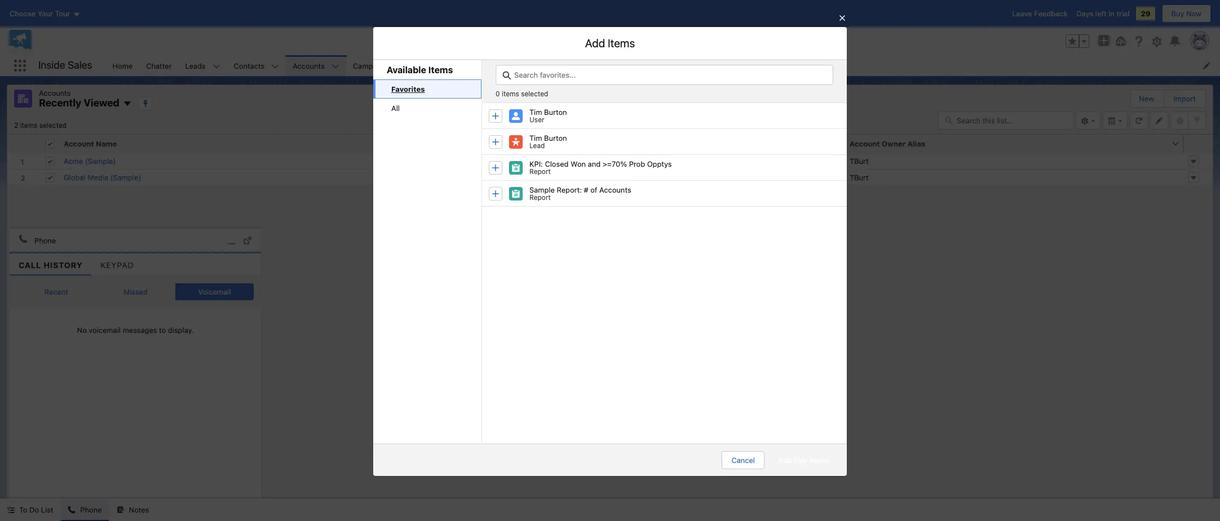 Task type: locate. For each thing, give the bounding box(es) containing it.
voicemail
[[89, 326, 121, 335]]

text default image up call
[[19, 234, 28, 243]]

0 vertical spatial sales
[[68, 59, 92, 71]]

list containing home
[[106, 55, 1221, 76]]

0 vertical spatial 1 (800) 667-6389 link
[[461, 157, 531, 166]]

selected up tim burton user
[[521, 90, 549, 98]]

2 vertical spatial accounts
[[600, 186, 632, 195]]

1 vertical spatial list
[[373, 80, 482, 118]]

Search Recently Viewed list view. search field
[[939, 111, 1074, 129]]

phone left notes button
[[80, 506, 102, 515]]

personalize your nav bar for this app. reorder items, and rename or remove items you've added.
[[447, 157, 774, 166]]

0 vertical spatial inside
[[38, 59, 65, 71]]

alias
[[908, 139, 926, 148]]

text default image for phone
[[68, 507, 76, 515]]

add  nav items button
[[770, 452, 838, 470]]

favorites
[[392, 85, 425, 94]]

1 vertical spatial sales
[[570, 126, 597, 139]]

tburt for acme (sample)
[[850, 157, 869, 166]]

1 vertical spatial 6389
[[512, 173, 531, 182]]

add
[[585, 37, 606, 50], [779, 456, 793, 465]]

text default image
[[484, 62, 492, 70], [620, 62, 628, 70], [703, 62, 711, 70], [19, 234, 28, 243], [7, 507, 15, 515]]

chatter
[[146, 61, 172, 70]]

group
[[1066, 34, 1090, 48]]

inside up recently
[[38, 59, 65, 71]]

kpi: closed won and >=70% prob opptys report
[[530, 160, 672, 176]]

0 horizontal spatial add
[[585, 37, 606, 50]]

selected down recently
[[39, 121, 67, 129]]

* for * tim burton
[[640, 61, 643, 70]]

app.
[[558, 157, 573, 166]]

1 vertical spatial selected
[[39, 121, 67, 129]]

feedback
[[1035, 9, 1068, 18]]

1 vertical spatial phone
[[34, 236, 56, 245]]

0 vertical spatial (sample)
[[580, 61, 611, 70]]

text default image for notes
[[117, 507, 124, 515]]

1 vertical spatial (800)
[[474, 173, 494, 182]]

0 horizontal spatial phone button
[[61, 499, 109, 522]]

report down the for
[[530, 168, 551, 176]]

0 vertical spatial report
[[530, 168, 551, 176]]

items left you've
[[706, 157, 724, 166]]

1 report from the top
[[530, 168, 551, 176]]

closed
[[545, 160, 569, 169]]

text default image inside to do list button
[[7, 507, 15, 515]]

1 horizontal spatial *
[[504, 61, 508, 70]]

0 vertical spatial add
[[585, 37, 606, 50]]

sample report: # of accounts report
[[530, 186, 632, 202]]

0 vertical spatial list
[[106, 55, 1221, 76]]

1 horizontal spatial text default image
[[117, 507, 124, 515]]

1 horizontal spatial selected
[[521, 90, 549, 98]]

acme (sample) link
[[64, 157, 116, 166]]

1 tburt from the top
[[850, 157, 869, 166]]

0 horizontal spatial phone
[[34, 236, 56, 245]]

navigation
[[622, 126, 675, 139]]

0 vertical spatial phone
[[461, 139, 484, 148]]

tim burton lead
[[530, 134, 567, 150]]

0 horizontal spatial items
[[20, 121, 37, 129]]

account left owner
[[850, 139, 880, 148]]

0 vertical spatial 667-
[[496, 157, 512, 166]]

text default image inside phone link
[[19, 234, 28, 243]]

leads link
[[179, 55, 212, 76]]

* left send
[[420, 61, 423, 70]]

phone inside dialog
[[34, 236, 56, 245]]

1 vertical spatial items
[[20, 121, 37, 129]]

contacts
[[234, 61, 265, 70]]

home
[[113, 61, 133, 70]]

2 horizontal spatial phone
[[461, 139, 484, 148]]

2 vertical spatial burton
[[544, 134, 567, 143]]

2 horizontal spatial accounts
[[600, 186, 632, 195]]

items inside add  nav items button
[[810, 456, 829, 465]]

item number image
[[7, 135, 41, 153]]

account for account name
[[64, 139, 94, 148]]

accounts inside accounts 'link'
[[293, 61, 325, 70]]

home link
[[106, 55, 139, 76]]

* left call
[[504, 61, 508, 70]]

0 vertical spatial accounts
[[293, 61, 325, 70]]

items inside recently viewed|accounts|list view element
[[20, 121, 37, 129]]

accounts inside recently viewed|accounts|list view element
[[39, 89, 71, 98]]

no
[[77, 326, 87, 335]]

available items
[[387, 65, 453, 75]]

cancel
[[732, 456, 755, 465]]

no voicemail messages to display.
[[77, 326, 194, 335]]

0 vertical spatial phone button
[[456, 135, 833, 153]]

0 horizontal spatial text default image
[[68, 507, 76, 515]]

text default image left notes
[[117, 507, 124, 515]]

messages
[[123, 326, 157, 335]]

1 vertical spatial list box
[[373, 216, 847, 329]]

report left report:
[[530, 194, 551, 202]]

leave feedback
[[1013, 9, 1068, 18]]

cell inside recently viewed grid
[[41, 135, 59, 153]]

2 report from the top
[[530, 194, 551, 202]]

account for account owner alias
[[850, 139, 880, 148]]

0 vertical spatial list box
[[482, 103, 847, 207]]

burton inside tim burton lead
[[544, 134, 567, 143]]

accounts link
[[286, 55, 332, 76]]

list box
[[482, 103, 847, 207], [373, 216, 847, 329]]

1 vertical spatial 1
[[469, 173, 472, 182]]

6389
[[512, 157, 531, 166], [512, 173, 531, 182]]

app
[[599, 126, 619, 139]]

add for add items
[[585, 37, 606, 50]]

2 horizontal spatial *
[[640, 61, 643, 70]]

import button
[[1165, 90, 1206, 107]]

6389 left the for
[[512, 157, 531, 166]]

prob
[[629, 160, 645, 169]]

acme (sample)
[[64, 157, 116, 166]]

text default image right * tim burton in the top right of the page
[[703, 62, 711, 70]]

list box containing tim burton
[[482, 103, 847, 207]]

opptys
[[647, 160, 672, 169]]

account inside account name button
[[64, 139, 94, 148]]

1 horizontal spatial phone button
[[456, 135, 833, 153]]

text default image for tim burton
[[703, 62, 711, 70]]

2 account from the left
[[850, 139, 880, 148]]

nav
[[795, 456, 808, 465]]

phone inside recently viewed grid
[[461, 139, 484, 148]]

accounts down inside sales
[[39, 89, 71, 98]]

global
[[64, 173, 86, 182]]

phone button up rename on the right of the page
[[456, 135, 833, 153]]

report
[[530, 168, 551, 176], [530, 194, 551, 202]]

phone dialog
[[9, 228, 262, 499]]

2 vertical spatial items
[[706, 157, 724, 166]]

chatter link
[[139, 55, 179, 76]]

accounts right the contacts list item
[[293, 61, 325, 70]]

None search field
[[939, 111, 1074, 129]]

tim inside tim burton lead
[[530, 134, 542, 143]]

phone up personalize
[[461, 139, 484, 148]]

text default image
[[68, 507, 76, 515], [117, 507, 124, 515]]

1 vertical spatial burton
[[544, 108, 567, 117]]

0 horizontal spatial inside
[[38, 59, 65, 71]]

text default image right list
[[68, 507, 76, 515]]

0 horizontal spatial and
[[588, 160, 601, 169]]

search...
[[502, 37, 532, 46]]

text default image left to
[[7, 507, 15, 515]]

selected
[[521, 90, 549, 98], [39, 121, 67, 129]]

inside down tim burton user
[[538, 126, 567, 139]]

global media (sample)
[[64, 173, 141, 182]]

phone button
[[456, 135, 833, 153], [61, 499, 109, 522]]

call
[[19, 260, 41, 270]]

you've
[[726, 157, 749, 166]]

(sample) down search... button
[[580, 61, 611, 70]]

items right 0
[[502, 90, 519, 98]]

0 horizontal spatial selected
[[39, 121, 67, 129]]

1 1 (800) 667-6389 link from the top
[[461, 157, 531, 166]]

list
[[106, 55, 1221, 76], [373, 80, 482, 118]]

2 tburt from the top
[[850, 173, 869, 182]]

all
[[392, 104, 400, 113]]

1 (800) 667-6389 for first 1 (800) 667-6389 link from the bottom of the recently viewed grid
[[469, 173, 531, 182]]

0 vertical spatial (800)
[[474, 157, 494, 166]]

owner
[[882, 139, 906, 148]]

selected for 0 items selected
[[521, 90, 549, 98]]

notes button
[[110, 499, 156, 522]]

text default image down add items
[[620, 62, 628, 70]]

phone button right list
[[61, 499, 109, 522]]

to
[[19, 506, 27, 515]]

burton for tim burton user
[[544, 108, 567, 117]]

Search favorites... search field
[[496, 65, 834, 85]]

667- down nav
[[496, 173, 512, 182]]

(800) down your
[[474, 173, 494, 182]]

account
[[64, 139, 94, 148], [850, 139, 880, 148]]

2 text default image from the left
[[117, 507, 124, 515]]

2 * from the left
[[504, 61, 508, 70]]

call history link
[[10, 254, 92, 276]]

account name button
[[59, 135, 444, 153]]

cell
[[41, 135, 59, 153]]

more
[[606, 166, 623, 175]]

1 vertical spatial report
[[530, 194, 551, 202]]

report inside kpi: closed won and >=70% prob opptys report
[[530, 168, 551, 176]]

tburt
[[850, 157, 869, 166], [850, 173, 869, 182]]

1 left your
[[469, 157, 472, 166]]

days
[[1077, 9, 1094, 18]]

1 vertical spatial 667-
[[496, 173, 512, 182]]

1 down personalize
[[469, 173, 472, 182]]

phone for text default image inside phone link
[[34, 236, 56, 245]]

burton inside tim burton user
[[544, 108, 567, 117]]

3 * from the left
[[640, 61, 643, 70]]

media
[[88, 173, 108, 182]]

do
[[29, 506, 39, 515]]

2 horizontal spatial items
[[706, 157, 724, 166]]

phone up 'call history' "link"
[[34, 236, 56, 245]]

1 text default image from the left
[[68, 507, 76, 515]]

2 1 (800) 667-6389 from the top
[[469, 173, 531, 182]]

lead
[[530, 142, 545, 150]]

personalize
[[447, 157, 486, 166]]

items up search favorites... search field
[[608, 37, 635, 50]]

items up remove
[[677, 126, 705, 139]]

items for 2
[[20, 121, 37, 129]]

account owner alias element
[[846, 135, 1191, 153]]

items right nav
[[810, 456, 829, 465]]

1 vertical spatial tim
[[530, 108, 542, 117]]

* for * call maria tomorrow (sample)
[[504, 61, 508, 70]]

(sample) right media
[[110, 173, 141, 182]]

1 667- from the top
[[496, 157, 512, 166]]

1 vertical spatial accounts
[[39, 89, 71, 98]]

0 vertical spatial 6389
[[512, 157, 531, 166]]

account up 'acme'
[[64, 139, 94, 148]]

list containing favorites
[[373, 80, 482, 118]]

0 horizontal spatial account
[[64, 139, 94, 148]]

0 vertical spatial burton
[[660, 61, 683, 70]]

items for 0
[[502, 90, 519, 98]]

sales up recently viewed
[[68, 59, 92, 71]]

1 vertical spatial 1 (800) 667-6389 link
[[461, 173, 531, 182]]

add up * call maria tomorrow (sample)
[[585, 37, 606, 50]]

add inside button
[[779, 456, 793, 465]]

2 vertical spatial tim
[[530, 134, 542, 143]]

29
[[1142, 9, 1151, 18]]

tomorrow
[[546, 61, 578, 70]]

0 horizontal spatial accounts
[[39, 89, 71, 98]]

item number element
[[7, 135, 41, 153]]

to do list button
[[0, 499, 60, 522]]

1 account from the left
[[64, 139, 94, 148]]

1 horizontal spatial phone
[[80, 506, 102, 515]]

text default image left call
[[484, 62, 492, 70]]

0 vertical spatial 1 (800) 667-6389
[[469, 157, 531, 166]]

667- left bar
[[496, 157, 512, 166]]

1 horizontal spatial inside
[[538, 126, 567, 139]]

text default image inside notes button
[[117, 507, 124, 515]]

2 items selected
[[14, 121, 67, 129]]

6389 for first 1 (800) 667-6389 link from the bottom of the recently viewed grid
[[512, 173, 531, 182]]

list item
[[413, 55, 497, 76], [497, 55, 633, 76], [633, 55, 716, 76]]

1 vertical spatial tburt
[[850, 173, 869, 182]]

* down search... button
[[640, 61, 643, 70]]

leave feedback link
[[1013, 9, 1068, 18]]

1 vertical spatial phone button
[[61, 499, 109, 522]]

list
[[41, 506, 53, 515]]

text default image for call maria tomorrow (sample)
[[620, 62, 628, 70]]

name
[[96, 139, 117, 148]]

sales left "app"
[[570, 126, 597, 139]]

tim inside list item
[[645, 61, 658, 70]]

0 horizontal spatial *
[[420, 61, 423, 70]]

inside
[[38, 59, 65, 71], [538, 126, 567, 139]]

(sample) up global media (sample)
[[85, 157, 116, 166]]

0 vertical spatial selected
[[521, 90, 549, 98]]

0 horizontal spatial sales
[[68, 59, 92, 71]]

items right 2
[[20, 121, 37, 129]]

2 6389 from the top
[[512, 173, 531, 182]]

accounts down more
[[600, 186, 632, 195]]

1 horizontal spatial items
[[502, 90, 519, 98]]

inside sales
[[38, 59, 92, 71]]

leads
[[185, 61, 206, 70]]

0 vertical spatial tburt
[[850, 157, 869, 166]]

list box for inside
[[373, 216, 847, 329]]

1 horizontal spatial add
[[779, 456, 793, 465]]

0 vertical spatial tim
[[645, 61, 658, 70]]

2 vertical spatial phone
[[80, 506, 102, 515]]

1 1 (800) 667-6389 from the top
[[469, 157, 531, 166]]

1 horizontal spatial account
[[850, 139, 880, 148]]

* call maria tomorrow (sample)
[[504, 61, 611, 70]]

(800) left nav
[[474, 157, 494, 166]]

new
[[1140, 94, 1155, 103]]

campaigns
[[353, 61, 391, 70]]

6389 down bar
[[512, 173, 531, 182]]

account owner alias button
[[846, 135, 1172, 153]]

1 horizontal spatial accounts
[[293, 61, 325, 70]]

burton
[[660, 61, 683, 70], [544, 108, 567, 117], [544, 134, 567, 143]]

items
[[502, 90, 519, 98], [20, 121, 37, 129], [706, 157, 724, 166]]

tim inside tim burton user
[[530, 108, 542, 117]]

buy now
[[1172, 9, 1202, 18]]

selected for 2 items selected
[[39, 121, 67, 129]]

>=70%
[[603, 160, 627, 169]]

selected inside recently viewed|accounts|list view element
[[39, 121, 67, 129]]

1 * from the left
[[420, 61, 423, 70]]

1 vertical spatial add
[[779, 456, 793, 465]]

1 vertical spatial 1 (800) 667-6389
[[469, 173, 531, 182]]

learn more
[[584, 166, 623, 175]]

0 vertical spatial 1
[[469, 157, 472, 166]]

add left nav
[[779, 456, 793, 465]]

0 vertical spatial items
[[502, 90, 519, 98]]

campaigns list item
[[346, 55, 413, 76]]

account inside account owner alias button
[[850, 139, 880, 148]]

1 6389 from the top
[[512, 157, 531, 166]]

learn more link
[[584, 166, 623, 175]]

1 horizontal spatial sales
[[570, 126, 597, 139]]



Task type: vqa. For each thing, say whether or not it's contained in the screenshot.
Quote
no



Task type: describe. For each thing, give the bounding box(es) containing it.
learn
[[584, 166, 604, 175]]

to
[[159, 326, 166, 335]]

accounts inside sample report: # of accounts report
[[600, 186, 632, 195]]

recently viewed status
[[14, 121, 67, 129]]

keypad link
[[92, 254, 143, 276]]

recently viewed|accounts|list view element
[[7, 85, 1214, 499]]

items up favorites "link"
[[429, 65, 453, 75]]

buy now button
[[1162, 5, 1212, 23]]

bar
[[519, 157, 530, 166]]

phone button inside recently viewed grid
[[456, 135, 833, 153]]

leads list item
[[179, 55, 227, 76]]

phone link
[[10, 229, 261, 254]]

cancel button
[[722, 452, 765, 470]]

2 1 (800) 667-6389 link from the top
[[461, 173, 531, 182]]

remove
[[678, 157, 704, 166]]

2 list item from the left
[[497, 55, 633, 76]]

report inside sample report: # of accounts report
[[530, 194, 551, 202]]

phone for phone text default icon
[[80, 506, 102, 515]]

add for add  nav items
[[779, 456, 793, 465]]

nav
[[505, 157, 517, 166]]

call
[[510, 61, 523, 70]]

action image
[[1184, 135, 1214, 153]]

keypad
[[101, 260, 134, 270]]

rename
[[642, 157, 667, 166]]

report:
[[557, 186, 582, 195]]

2 1 from the top
[[469, 173, 472, 182]]

accounts image
[[14, 90, 32, 108]]

1 vertical spatial (sample)
[[85, 157, 116, 166]]

display.
[[168, 326, 194, 335]]

tim burton user
[[530, 108, 567, 124]]

phone element
[[456, 135, 852, 153]]

buy
[[1172, 9, 1185, 18]]

1 (800) from the top
[[474, 157, 494, 166]]

days left in trial
[[1077, 9, 1130, 18]]

accounts list item
[[286, 55, 346, 76]]

#
[[584, 186, 589, 195]]

recent
[[44, 287, 68, 297]]

action element
[[1184, 135, 1214, 153]]

edit inside sales app navigation items
[[516, 126, 705, 139]]

voicemail
[[198, 287, 231, 297]]

none search field inside recently viewed|accounts|list view element
[[939, 111, 1074, 129]]

for
[[532, 157, 542, 166]]

account name element
[[59, 135, 456, 153]]

missed
[[124, 287, 148, 297]]

and inside kpi: closed won and >=70% prob opptys report
[[588, 160, 601, 169]]

items,
[[604, 157, 625, 166]]

search... button
[[480, 32, 706, 50]]

burton for tim burton lead
[[544, 134, 567, 143]]

this
[[544, 157, 556, 166]]

edit
[[516, 126, 535, 139]]

* tim burton
[[640, 61, 683, 70]]

account name
[[64, 139, 117, 148]]

viewed
[[84, 97, 119, 109]]

contacts list item
[[227, 55, 286, 76]]

tim for tim burton user
[[530, 108, 542, 117]]

list view controls image
[[1076, 111, 1101, 129]]

leave
[[1013, 9, 1033, 18]]

tburt for global media (sample)
[[850, 173, 869, 182]]

1 horizontal spatial and
[[627, 157, 640, 166]]

6389 for second 1 (800) 667-6389 link from the bottom
[[512, 157, 531, 166]]

call history
[[19, 260, 83, 270]]

display as table image
[[1104, 111, 1128, 129]]

available
[[387, 65, 426, 75]]

3 list item from the left
[[633, 55, 716, 76]]

sample
[[530, 186, 555, 195]]

1 vertical spatial inside
[[538, 126, 567, 139]]

new button
[[1131, 90, 1164, 107]]

text default image for send letter
[[484, 62, 492, 70]]

2 667- from the top
[[496, 173, 512, 182]]

tim for tim burton lead
[[530, 134, 542, 143]]

all link
[[373, 99, 482, 118]]

contacts link
[[227, 55, 272, 76]]

add items
[[585, 37, 635, 50]]

1 (800) 667-6389 for second 1 (800) 667-6389 link from the bottom
[[469, 157, 531, 166]]

0 items selected
[[496, 90, 549, 98]]

recently viewed grid
[[7, 135, 1214, 186]]

your
[[488, 157, 503, 166]]

recently viewed
[[39, 97, 119, 109]]

acme
[[64, 157, 83, 166]]

2 (800) from the top
[[474, 173, 494, 182]]

to do list
[[19, 506, 53, 515]]

1 1 from the top
[[469, 157, 472, 166]]

favorites link
[[373, 80, 482, 99]]

history
[[44, 260, 83, 270]]

letter
[[445, 61, 465, 70]]

trial
[[1117, 9, 1130, 18]]

2 vertical spatial (sample)
[[110, 173, 141, 182]]

2
[[14, 121, 18, 129]]

added.
[[751, 157, 774, 166]]

or
[[669, 157, 676, 166]]

reorder
[[575, 157, 602, 166]]

* send letter
[[420, 61, 465, 70]]

* for * send letter
[[420, 61, 423, 70]]

recently
[[39, 97, 81, 109]]

1 list item from the left
[[413, 55, 497, 76]]

list box for items
[[482, 103, 847, 207]]

of
[[591, 186, 598, 195]]

campaigns link
[[346, 55, 398, 76]]

maria
[[525, 61, 544, 70]]

notes
[[129, 506, 149, 515]]

now
[[1187, 9, 1202, 18]]

import
[[1174, 94, 1197, 103]]



